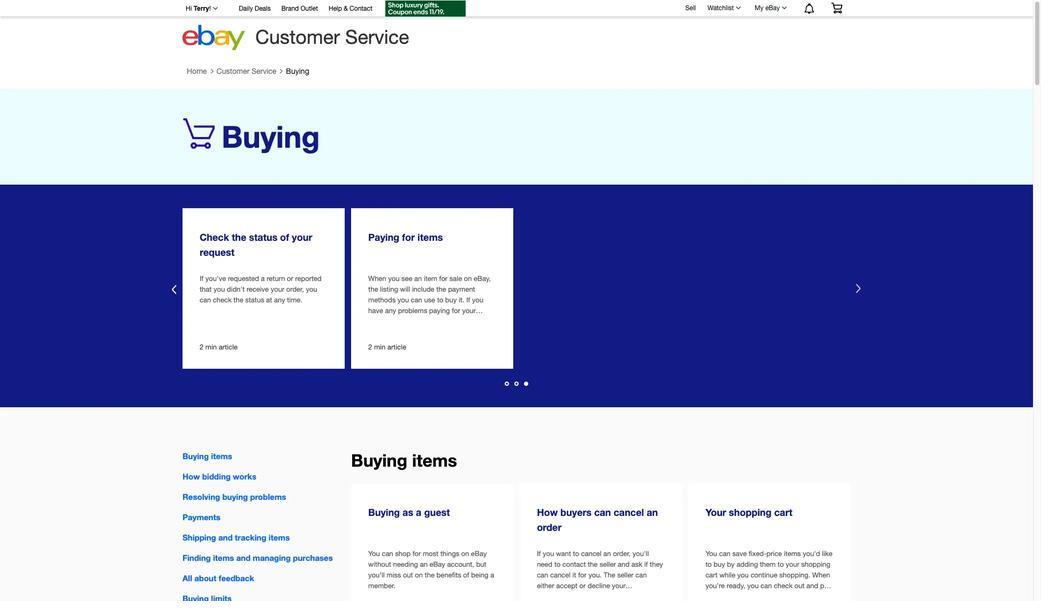 Task type: locate. For each thing, give the bounding box(es) containing it.
1 horizontal spatial cancel
[[582, 550, 602, 558]]

0 vertical spatial any
[[274, 296, 285, 304]]

you inside if you want to cancel an order, you'll need to contact the seller and ask if they can cancel it for you. the seller can either accept or decline your cancellation request.
[[543, 550, 554, 558]]

!
[[209, 5, 211, 12]]

cancel up the 'accept'
[[551, 572, 571, 580]]

cart up price
[[775, 507, 793, 519]]

payment
[[448, 286, 475, 294]]

status inside check the status of your request
[[249, 231, 278, 243]]

of inside you can shop for most things on ebay without needing an ebay account, but you'll miss out on the benefits of being a member.
[[464, 572, 470, 580]]

ebay up but on the bottom of page
[[471, 550, 487, 558]]

can down continue
[[761, 582, 772, 590]]

check inside you can save fixed-price items you'd like to buy by adding them to your shopping cart while you continue shopping. when you're ready, you can check out and pay for multiple items in one go.
[[774, 582, 793, 590]]

brand outlet
[[282, 5, 318, 12]]

0 horizontal spatial seller
[[600, 561, 616, 569]]

while
[[720, 572, 736, 580]]

0 vertical spatial if
[[200, 275, 204, 283]]

service left buying link
[[252, 67, 277, 76]]

your inside if you want to cancel an order, you'll need to contact the seller and ask if they can cancel it for you. the seller can either accept or decline your cancellation request.
[[612, 582, 626, 590]]

your down return
[[271, 286, 285, 294]]

shipping
[[183, 533, 216, 543]]

that
[[200, 286, 212, 294]]

1 horizontal spatial 2
[[369, 343, 372, 351]]

items
[[418, 231, 443, 243], [412, 451, 457, 471], [211, 452, 232, 461], [269, 533, 290, 543], [784, 550, 801, 558], [213, 554, 234, 563], [743, 593, 760, 601]]

0 vertical spatial when
[[369, 275, 387, 283]]

order, up time.
[[286, 286, 304, 294]]

service
[[346, 26, 409, 48], [252, 67, 277, 76]]

1 horizontal spatial customer
[[255, 26, 340, 48]]

1 horizontal spatial when
[[813, 572, 831, 580]]

when up pay
[[813, 572, 831, 580]]

0 horizontal spatial problems
[[250, 492, 286, 502]]

any right at
[[274, 296, 285, 304]]

you left save
[[706, 550, 718, 558]]

2 horizontal spatial cancel
[[614, 507, 644, 519]]

go.
[[783, 593, 792, 601]]

1 vertical spatial how
[[537, 507, 558, 519]]

0 horizontal spatial cart
[[706, 572, 718, 580]]

0 vertical spatial service
[[346, 26, 409, 48]]

for right 'it'
[[579, 572, 587, 580]]

article for paying for items
[[388, 343, 406, 351]]

you'd
[[803, 550, 821, 558]]

1 vertical spatial seller
[[618, 572, 634, 580]]

your inside when you see an item for sale on ebay, the listing will include the payment methods you can use to buy it. if you have any problems paying for your items, we can help troubleshoot the issue.
[[462, 307, 476, 315]]

deals
[[255, 5, 271, 12]]

without
[[369, 561, 392, 569]]

1 horizontal spatial service
[[346, 26, 409, 48]]

and up the feedback
[[236, 554, 251, 563]]

shopping
[[729, 507, 772, 519], [802, 561, 831, 569]]

1 vertical spatial order,
[[613, 550, 631, 558]]

daily deals
[[239, 5, 271, 12]]

customer service inside banner
[[255, 26, 409, 48]]

1 horizontal spatial cart
[[775, 507, 793, 519]]

can inside how buyers can cancel an order
[[595, 507, 611, 519]]

member.
[[369, 582, 396, 590]]

if for check the status of your request
[[200, 275, 204, 283]]

cancel up you'll
[[614, 507, 644, 519]]

0 horizontal spatial or
[[287, 275, 293, 283]]

home
[[187, 67, 207, 76]]

how for how buyers can cancel an order
[[537, 507, 558, 519]]

1 horizontal spatial shopping
[[802, 561, 831, 569]]

min for paying for items
[[374, 343, 386, 351]]

methods
[[369, 296, 396, 304]]

or inside if you've requested a return or reported that you didn't receive your order, you can check the status at any time.
[[287, 275, 293, 283]]

a right the as
[[416, 507, 422, 519]]

miss
[[387, 572, 401, 580]]

1 horizontal spatial of
[[464, 572, 470, 580]]

didn't
[[227, 286, 245, 294]]

items up item
[[418, 231, 443, 243]]

0 horizontal spatial any
[[274, 296, 285, 304]]

your down it.
[[462, 307, 476, 315]]

your up 'shopping.'
[[786, 561, 800, 569]]

you down adding
[[738, 572, 749, 580]]

an inside if you want to cancel an order, you'll need to contact the seller and ask if they can cancel it for you. the seller can either accept or decline your cancellation request.
[[604, 550, 611, 558]]

0 vertical spatial ebay
[[766, 4, 780, 12]]

the right "check" at the left of the page
[[232, 231, 247, 243]]

your down the
[[612, 582, 626, 590]]

order, inside if you've requested a return or reported that you didn't receive your order, you can check the status at any time.
[[286, 286, 304, 294]]

2 min from the left
[[374, 343, 386, 351]]

0 horizontal spatial order,
[[286, 286, 304, 294]]

ebay inside "account" navigation
[[766, 4, 780, 12]]

a inside if you've requested a return or reported that you didn't receive your order, you can check the status at any time.
[[261, 275, 265, 283]]

purchases
[[293, 554, 333, 563]]

or right return
[[287, 275, 293, 283]]

the down didn't
[[234, 296, 244, 304]]

outlet
[[301, 5, 318, 12]]

status up return
[[249, 231, 278, 243]]

your up reported
[[292, 231, 312, 243]]

can right buyers
[[595, 507, 611, 519]]

buy inside you can save fixed-price items you'd like to buy by adding them to your shopping cart while you continue shopping. when you're ready, you can check out and pay for multiple items in one go.
[[714, 561, 726, 569]]

out down needing
[[403, 572, 413, 580]]

customer right home link
[[217, 67, 250, 76]]

0 horizontal spatial if
[[200, 275, 204, 283]]

can inside you can shop for most things on ebay without needing an ebay account, but you'll miss out on the benefits of being a member.
[[382, 550, 393, 558]]

ebay down most
[[430, 561, 446, 569]]

you
[[369, 550, 380, 558], [706, 550, 718, 558]]

1 horizontal spatial or
[[580, 582, 586, 590]]

2 2 min article from the left
[[369, 343, 406, 351]]

on down needing
[[415, 572, 423, 580]]

you down continue
[[748, 582, 759, 590]]

the
[[232, 231, 247, 243], [369, 286, 378, 294], [437, 286, 446, 294], [234, 296, 244, 304], [470, 318, 480, 326], [588, 561, 598, 569], [425, 572, 435, 580]]

1 vertical spatial service
[[252, 67, 277, 76]]

for down you're
[[706, 593, 714, 601]]

items up the all about feedback link at the bottom left of page
[[213, 554, 234, 563]]

0 horizontal spatial check
[[213, 296, 232, 304]]

1 vertical spatial when
[[813, 572, 831, 580]]

seller down ask at the right bottom of page
[[618, 572, 634, 580]]

out
[[403, 572, 413, 580], [795, 582, 805, 590]]

buy inside when you see an item for sale on ebay, the listing will include the payment methods you can use to buy it. if you have any problems paying for your items, we can help troubleshoot the issue.
[[446, 296, 457, 304]]

2 vertical spatial on
[[415, 572, 423, 580]]

seller
[[600, 561, 616, 569], [618, 572, 634, 580]]

1 horizontal spatial check
[[774, 582, 793, 590]]

status
[[249, 231, 278, 243], [245, 296, 264, 304]]

can down that
[[200, 296, 211, 304]]

customer service banner
[[180, 0, 851, 54]]

for
[[402, 231, 415, 243], [440, 275, 448, 283], [452, 307, 461, 315], [413, 550, 421, 558], [579, 572, 587, 580], [706, 593, 714, 601]]

if for how buyers can cancel an order
[[537, 550, 541, 558]]

1 vertical spatial check
[[774, 582, 793, 590]]

0 horizontal spatial article
[[219, 343, 238, 351]]

1 horizontal spatial min
[[374, 343, 386, 351]]

0 horizontal spatial service
[[252, 67, 277, 76]]

2 vertical spatial a
[[491, 572, 494, 580]]

1 vertical spatial any
[[385, 307, 396, 315]]

0 vertical spatial customer service
[[255, 26, 409, 48]]

of up return
[[280, 231, 289, 243]]

needing
[[393, 561, 418, 569]]

for down it.
[[452, 307, 461, 315]]

on up account,
[[462, 550, 469, 558]]

0 horizontal spatial buying items
[[183, 452, 232, 461]]

daily deals link
[[239, 3, 271, 15]]

1 min from the left
[[206, 343, 217, 351]]

out inside you can save fixed-price items you'd like to buy by adding them to your shopping cart while you continue shopping. when you're ready, you can check out and pay for multiple items in one go.
[[795, 582, 805, 590]]

2 vertical spatial cancel
[[551, 572, 571, 580]]

buying items up the as
[[351, 451, 457, 471]]

order,
[[286, 286, 304, 294], [613, 550, 631, 558]]

check up the go.
[[774, 582, 793, 590]]

or up request.
[[580, 582, 586, 590]]

1 article from the left
[[219, 343, 238, 351]]

time.
[[287, 296, 303, 304]]

1 horizontal spatial if
[[467, 296, 470, 304]]

customer service down help at left top
[[255, 26, 409, 48]]

paying
[[429, 307, 450, 315]]

an up you'll
[[647, 507, 658, 519]]

when inside you can save fixed-price items you'd like to buy by adding them to your shopping cart while you continue shopping. when you're ready, you can check out and pay for multiple items in one go.
[[813, 572, 831, 580]]

to right use
[[437, 296, 444, 304]]

when up the listing
[[369, 275, 387, 283]]

0 vertical spatial buy
[[446, 296, 457, 304]]

service down contact
[[346, 26, 409, 48]]

cart
[[775, 507, 793, 519], [706, 572, 718, 580]]

of down account,
[[464, 572, 470, 580]]

shopping right your
[[729, 507, 772, 519]]

1 vertical spatial of
[[464, 572, 470, 580]]

if inside if you've requested a return or reported that you didn't receive your order, you can check the status at any time.
[[200, 275, 204, 283]]

1 horizontal spatial any
[[385, 307, 396, 315]]

2
[[200, 343, 204, 351], [369, 343, 372, 351]]

as
[[403, 507, 414, 519]]

0 horizontal spatial of
[[280, 231, 289, 243]]

an up the
[[604, 550, 611, 558]]

seller up the
[[600, 561, 616, 569]]

item
[[424, 275, 438, 283]]

1 2 from the left
[[200, 343, 204, 351]]

you up need
[[543, 550, 554, 558]]

order, left you'll
[[613, 550, 631, 558]]

continue
[[751, 572, 778, 580]]

any inside if you've requested a return or reported that you didn't receive your order, you can check the status at any time.
[[274, 296, 285, 304]]

0 horizontal spatial 2
[[200, 343, 204, 351]]

for right paying
[[402, 231, 415, 243]]

your shopping cart
[[706, 507, 793, 519]]

1 horizontal spatial problems
[[398, 307, 428, 315]]

on right 'sale'
[[464, 275, 472, 283]]

0 vertical spatial on
[[464, 275, 472, 283]]

0 horizontal spatial cancel
[[551, 572, 571, 580]]

my ebay link
[[749, 2, 792, 14]]

help
[[414, 318, 427, 326]]

problems inside when you see an item for sale on ebay, the listing will include the payment methods you can use to buy it. if you have any problems paying for your items, we can help troubleshoot the issue.
[[398, 307, 428, 315]]

0 horizontal spatial out
[[403, 572, 413, 580]]

customer
[[255, 26, 340, 48], [217, 67, 250, 76]]

2 min article
[[200, 343, 238, 351], [369, 343, 406, 351]]

and inside if you want to cancel an order, you'll need to contact the seller and ask if they can cancel it for you. the seller can either accept or decline your cancellation request.
[[618, 561, 630, 569]]

for right shop
[[413, 550, 421, 558]]

a up receive
[[261, 275, 265, 283]]

of inside check the status of your request
[[280, 231, 289, 243]]

1 you from the left
[[369, 550, 380, 558]]

0 horizontal spatial min
[[206, 343, 217, 351]]

0 horizontal spatial customer
[[217, 67, 250, 76]]

1 vertical spatial problems
[[250, 492, 286, 502]]

you'll
[[633, 550, 649, 558]]

an inside you can shop for most things on ebay without needing an ebay account, but you'll miss out on the benefits of being a member.
[[420, 561, 428, 569]]

cart inside you can save fixed-price items you'd like to buy by adding them to your shopping cart while you continue shopping. when you're ready, you can check out and pay for multiple items in one go.
[[706, 572, 718, 580]]

buying items up bidding
[[183, 452, 232, 461]]

brand
[[282, 5, 299, 12]]

0 horizontal spatial shopping
[[729, 507, 772, 519]]

1 horizontal spatial how
[[537, 507, 558, 519]]

1 vertical spatial a
[[416, 507, 422, 519]]

problems down works
[[250, 492, 286, 502]]

shopping inside you can save fixed-price items you'd like to buy by adding them to your shopping cart while you continue shopping. when you're ready, you can check out and pay for multiple items in one go.
[[802, 561, 831, 569]]

can down need
[[537, 572, 549, 580]]

customer service inside buying main content
[[217, 67, 277, 76]]

2 for check the status of your request
[[200, 343, 204, 351]]

1 horizontal spatial 2 min article
[[369, 343, 406, 351]]

contact
[[563, 561, 586, 569]]

if
[[200, 275, 204, 283], [467, 296, 470, 304], [537, 550, 541, 558]]

0 vertical spatial of
[[280, 231, 289, 243]]

the left benefits
[[425, 572, 435, 580]]

if
[[645, 561, 648, 569]]

out down 'shopping.'
[[795, 582, 805, 590]]

you can shop for most things on ebay without needing an ebay account, but you'll miss out on the benefits of being a member.
[[369, 550, 494, 590]]

2 vertical spatial ebay
[[430, 561, 446, 569]]

0 vertical spatial out
[[403, 572, 413, 580]]

the down item
[[437, 286, 446, 294]]

1 horizontal spatial buy
[[714, 561, 726, 569]]

0 horizontal spatial 2 min article
[[200, 343, 238, 351]]

if right it.
[[467, 296, 470, 304]]

the inside if you want to cancel an order, you'll need to contact the seller and ask if they can cancel it for you. the seller can either accept or decline your cancellation request.
[[588, 561, 598, 569]]

can inside if you've requested a return or reported that you didn't receive your order, you can check the status at any time.
[[200, 296, 211, 304]]

1 horizontal spatial out
[[795, 582, 805, 590]]

1 vertical spatial cancel
[[582, 550, 602, 558]]

0 vertical spatial a
[[261, 275, 265, 283]]

&
[[344, 5, 348, 12]]

1 horizontal spatial you
[[706, 550, 718, 558]]

items left in
[[743, 593, 760, 601]]

a
[[261, 275, 265, 283], [416, 507, 422, 519], [491, 572, 494, 580]]

2 horizontal spatial if
[[537, 550, 541, 558]]

1 horizontal spatial order,
[[613, 550, 631, 558]]

adding
[[737, 561, 759, 569]]

cancel up contact at right bottom
[[582, 550, 602, 558]]

0 vertical spatial how
[[183, 472, 200, 482]]

buy left it.
[[446, 296, 457, 304]]

0 horizontal spatial when
[[369, 275, 387, 283]]

and left pay
[[807, 582, 819, 590]]

if up that
[[200, 275, 204, 283]]

cancel inside how buyers can cancel an order
[[614, 507, 644, 519]]

if up need
[[537, 550, 541, 558]]

check down didn't
[[213, 296, 232, 304]]

issue.
[[369, 329, 387, 337]]

you inside you can shop for most things on ebay without needing an ebay account, but you'll miss out on the benefits of being a member.
[[369, 550, 380, 558]]

1 vertical spatial ebay
[[471, 550, 487, 558]]

2 you from the left
[[706, 550, 718, 558]]

you up without
[[369, 550, 380, 558]]

0 horizontal spatial a
[[261, 275, 265, 283]]

cancel
[[614, 507, 644, 519], [582, 550, 602, 558], [551, 572, 571, 580]]

you inside you can save fixed-price items you'd like to buy by adding them to your shopping cart while you continue shopping. when you're ready, you can check out and pay for multiple items in one go.
[[706, 550, 718, 558]]

1 vertical spatial customer
[[217, 67, 250, 76]]

items,
[[369, 318, 387, 326]]

but
[[477, 561, 487, 569]]

how inside how buyers can cancel an order
[[537, 507, 558, 519]]

status down receive
[[245, 296, 264, 304]]

status inside if you've requested a return or reported that you didn't receive your order, you can check the status at any time.
[[245, 296, 264, 304]]

1 2 min article from the left
[[200, 343, 238, 351]]

1 horizontal spatial a
[[416, 507, 422, 519]]

2 article from the left
[[388, 343, 406, 351]]

can
[[200, 296, 211, 304], [411, 296, 422, 304], [400, 318, 412, 326], [595, 507, 611, 519], [382, 550, 393, 558], [720, 550, 731, 558], [537, 572, 549, 580], [636, 572, 647, 580], [761, 582, 772, 590]]

them
[[760, 561, 776, 569]]

1 vertical spatial buy
[[714, 561, 726, 569]]

1 vertical spatial or
[[580, 582, 586, 590]]

how up order
[[537, 507, 558, 519]]

ebay
[[766, 4, 780, 12], [471, 550, 487, 558], [430, 561, 446, 569]]

accept
[[557, 582, 578, 590]]

1 vertical spatial status
[[245, 296, 264, 304]]

2 horizontal spatial ebay
[[766, 4, 780, 12]]

2 min article for paying for items
[[369, 343, 406, 351]]

problems up help
[[398, 307, 428, 315]]

buy left by
[[714, 561, 726, 569]]

0 vertical spatial cancel
[[614, 507, 644, 519]]

0 vertical spatial problems
[[398, 307, 428, 315]]

0 vertical spatial or
[[287, 275, 293, 283]]

2 2 from the left
[[369, 343, 372, 351]]

things
[[441, 550, 460, 558]]

2 vertical spatial if
[[537, 550, 541, 558]]

a right being
[[491, 572, 494, 580]]

1 vertical spatial shopping
[[802, 561, 831, 569]]

1 vertical spatial if
[[467, 296, 470, 304]]

customer down brand outlet link
[[255, 26, 340, 48]]

sell
[[686, 4, 696, 12]]

terry
[[194, 5, 209, 12]]

an right see
[[415, 275, 422, 283]]

buying main content
[[0, 62, 1034, 602]]

and left ask at the right bottom of page
[[618, 561, 630, 569]]

ebay right my
[[766, 4, 780, 12]]

the inside if you've requested a return or reported that you didn't receive your order, you can check the status at any time.
[[234, 296, 244, 304]]

get the coupon image
[[386, 1, 466, 17]]

0 horizontal spatial you
[[369, 550, 380, 558]]

an down most
[[420, 561, 428, 569]]

for left 'sale'
[[440, 275, 448, 283]]

if inside if you want to cancel an order, you'll need to contact the seller and ask if they can cancel it for you. the seller can either accept or decline your cancellation request.
[[537, 550, 541, 558]]

0 vertical spatial order,
[[286, 286, 304, 294]]

0 horizontal spatial how
[[183, 472, 200, 482]]

0 vertical spatial customer
[[255, 26, 340, 48]]

1 horizontal spatial article
[[388, 343, 406, 351]]

see
[[402, 275, 413, 283]]

buying
[[286, 67, 309, 76], [222, 119, 320, 154], [351, 451, 408, 471], [183, 452, 209, 461], [369, 507, 400, 519]]

0 vertical spatial check
[[213, 296, 232, 304]]

an
[[415, 275, 422, 283], [647, 507, 658, 519], [604, 550, 611, 558], [420, 561, 428, 569]]

1 horizontal spatial buying items
[[351, 451, 457, 471]]

to down want
[[555, 561, 561, 569]]

0 horizontal spatial buy
[[446, 296, 457, 304]]

any up we
[[385, 307, 396, 315]]

the up you.
[[588, 561, 598, 569]]

sale
[[450, 275, 462, 283]]

you down will
[[398, 296, 409, 304]]

2 min article for check the status of your request
[[200, 343, 238, 351]]

2 horizontal spatial a
[[491, 572, 494, 580]]

check
[[213, 296, 232, 304], [774, 582, 793, 590]]

how buyers can cancel an order
[[537, 507, 658, 534]]

customer service right home link
[[217, 67, 277, 76]]

your
[[706, 507, 727, 519]]

1 vertical spatial out
[[795, 582, 805, 590]]

use
[[424, 296, 436, 304]]

your shopping cart image
[[831, 3, 844, 13]]

1 vertical spatial customer service
[[217, 67, 277, 76]]

customer inside buying main content
[[217, 67, 250, 76]]



Task type: vqa. For each thing, say whether or not it's contained in the screenshot.
"Top Rated Plus" corresponding to $68.95
no



Task type: describe. For each thing, give the bounding box(es) containing it.
like
[[823, 550, 833, 558]]

you'll
[[369, 572, 385, 580]]

to left by
[[706, 561, 712, 569]]

fixed-
[[749, 550, 767, 558]]

1 horizontal spatial seller
[[618, 572, 634, 580]]

being
[[471, 572, 489, 580]]

can up by
[[720, 550, 731, 558]]

items up the how bidding works link
[[211, 452, 232, 461]]

watchlist link
[[702, 2, 746, 14]]

need
[[537, 561, 553, 569]]

request.
[[577, 593, 602, 601]]

an inside how buyers can cancel an order
[[647, 507, 658, 519]]

in
[[762, 593, 767, 601]]

can right we
[[400, 318, 412, 326]]

contact
[[350, 5, 373, 12]]

ask
[[632, 561, 643, 569]]

troubleshoot
[[429, 318, 468, 326]]

finding items and managing purchases link
[[183, 554, 333, 563]]

the up methods
[[369, 286, 378, 294]]

you right it.
[[472, 296, 484, 304]]

pay
[[821, 582, 832, 590]]

how bidding works
[[183, 472, 257, 482]]

sell link
[[681, 4, 701, 12]]

for inside you can shop for most things on ebay without needing an ebay account, but you'll miss out on the benefits of being a member.
[[413, 550, 421, 558]]

buying link
[[286, 67, 309, 76]]

most
[[423, 550, 439, 558]]

can down ask at the right bottom of page
[[636, 572, 647, 580]]

all about feedback
[[183, 574, 254, 584]]

help & contact
[[329, 5, 373, 12]]

0 vertical spatial seller
[[600, 561, 616, 569]]

receive
[[247, 286, 269, 294]]

finding items and managing purchases
[[183, 554, 333, 563]]

account,
[[447, 561, 475, 569]]

home link
[[187, 67, 207, 76]]

0 vertical spatial shopping
[[729, 507, 772, 519]]

min for check the status of your request
[[206, 343, 217, 351]]

account navigation
[[180, 0, 851, 18]]

want
[[556, 550, 571, 558]]

cancellation
[[537, 593, 575, 601]]

save
[[733, 550, 747, 558]]

a inside you can shop for most things on ebay without needing an ebay account, but you'll miss out on the benefits of being a member.
[[491, 572, 494, 580]]

to up contact at right bottom
[[573, 550, 580, 558]]

you.
[[589, 572, 602, 580]]

or inside if you want to cancel an order, you'll need to contact the seller and ask if they can cancel it for you. the seller can either accept or decline your cancellation request.
[[580, 582, 586, 590]]

one
[[769, 593, 781, 601]]

buying as a guest
[[369, 507, 450, 519]]

the inside you can shop for most things on ebay without needing an ebay account, but you'll miss out on the benefits of being a member.
[[425, 572, 435, 580]]

listing
[[380, 286, 398, 294]]

tracking
[[235, 533, 267, 543]]

2 for paying for items
[[369, 343, 372, 351]]

finding
[[183, 554, 211, 563]]

ebay,
[[474, 275, 491, 283]]

you up the listing
[[388, 275, 400, 283]]

at
[[266, 296, 272, 304]]

price
[[767, 550, 783, 558]]

the
[[604, 572, 616, 580]]

when inside when you see an item for sale on ebay, the listing will include the payment methods you can use to buy it. if you have any problems paying for your items, we can help troubleshoot the issue.
[[369, 275, 387, 283]]

will
[[400, 286, 410, 294]]

shipping and tracking items link
[[183, 533, 290, 543]]

benefits
[[437, 572, 462, 580]]

to inside when you see an item for sale on ebay, the listing will include the payment methods you can use to buy it. if you have any problems paying for your items, we can help troubleshoot the issue.
[[437, 296, 444, 304]]

resolving buying problems link
[[183, 492, 286, 502]]

to down price
[[778, 561, 784, 569]]

items up guest at left bottom
[[412, 451, 457, 471]]

you for buying as a guest
[[369, 550, 380, 558]]

check
[[200, 231, 229, 243]]

any inside when you see an item for sale on ebay, the listing will include the payment methods you can use to buy it. if you have any problems paying for your items, we can help troubleshoot the issue.
[[385, 307, 396, 315]]

how for how bidding works
[[183, 472, 200, 482]]

customer inside banner
[[255, 26, 340, 48]]

you've
[[206, 275, 226, 283]]

customer service link
[[217, 67, 277, 76]]

we
[[389, 318, 398, 326]]

shop
[[395, 550, 411, 558]]

items up managing on the left bottom
[[269, 533, 290, 543]]

shopping.
[[780, 572, 811, 580]]

payments
[[183, 513, 221, 522]]

order
[[537, 522, 562, 534]]

requested
[[228, 275, 259, 283]]

payments link
[[183, 513, 221, 522]]

return
[[267, 275, 285, 283]]

for inside you can save fixed-price items you'd like to buy by adding them to your shopping cart while you continue shopping. when you're ready, you can check out and pay for multiple items in one go.
[[706, 593, 714, 601]]

your inside you can save fixed-price items you'd like to buy by adding them to your shopping cart while you continue shopping. when you're ready, you can check out and pay for multiple items in one go.
[[786, 561, 800, 569]]

reported
[[295, 275, 322, 283]]

either
[[537, 582, 555, 590]]

out inside you can shop for most things on ebay without needing an ebay account, but you'll miss out on the benefits of being a member.
[[403, 572, 413, 580]]

buying
[[223, 492, 248, 502]]

your inside if you've requested a return or reported that you didn't receive your order, you can check the status at any time.
[[271, 286, 285, 294]]

if inside when you see an item for sale on ebay, the listing will include the payment methods you can use to buy it. if you have any problems paying for your items, we can help troubleshoot the issue.
[[467, 296, 470, 304]]

an inside when you see an item for sale on ebay, the listing will include the payment methods you can use to buy it. if you have any problems paying for your items, we can help troubleshoot the issue.
[[415, 275, 422, 283]]

resolving
[[183, 492, 220, 502]]

by
[[728, 561, 735, 569]]

how bidding works link
[[183, 472, 257, 482]]

hi
[[186, 5, 192, 12]]

have
[[369, 307, 383, 315]]

service inside buying main content
[[252, 67, 277, 76]]

you for your shopping cart
[[706, 550, 718, 558]]

you down you've
[[214, 286, 225, 294]]

managing
[[253, 554, 291, 563]]

include
[[412, 286, 435, 294]]

order, inside if you want to cancel an order, you'll need to contact the seller and ask if they can cancel it for you. the seller can either accept or decline your cancellation request.
[[613, 550, 631, 558]]

all
[[183, 574, 192, 584]]

you're
[[706, 582, 725, 590]]

multiple
[[716, 593, 741, 601]]

they
[[650, 561, 664, 569]]

watchlist
[[708, 4, 734, 12]]

paying
[[369, 231, 400, 243]]

it.
[[459, 296, 465, 304]]

0 horizontal spatial ebay
[[430, 561, 446, 569]]

article for check the status of your request
[[219, 343, 238, 351]]

1 vertical spatial on
[[462, 550, 469, 558]]

can down include
[[411, 296, 422, 304]]

service inside banner
[[346, 26, 409, 48]]

and left tracking
[[218, 533, 233, 543]]

and inside you can save fixed-price items you'd like to buy by adding them to your shopping cart while you continue shopping. when you're ready, you can check out and pay for multiple items in one go.
[[807, 582, 819, 590]]

your inside check the status of your request
[[292, 231, 312, 243]]

daily
[[239, 5, 253, 12]]

it
[[573, 572, 577, 580]]

items right price
[[784, 550, 801, 558]]

help & contact link
[[329, 3, 373, 15]]

you down reported
[[306, 286, 317, 294]]

works
[[233, 472, 257, 482]]

check inside if you've requested a return or reported that you didn't receive your order, you can check the status at any time.
[[213, 296, 232, 304]]

help
[[329, 5, 342, 12]]

if you want to cancel an order, you'll need to contact the seller and ask if they can cancel it for you. the seller can either accept or decline your cancellation request.
[[537, 550, 664, 601]]

the inside check the status of your request
[[232, 231, 247, 243]]

brand outlet link
[[282, 3, 318, 15]]

0 vertical spatial cart
[[775, 507, 793, 519]]

my
[[755, 4, 764, 12]]

decline
[[588, 582, 610, 590]]

ready,
[[727, 582, 746, 590]]

on inside when you see an item for sale on ebay, the listing will include the payment methods you can use to buy it. if you have any problems paying for your items, we can help troubleshoot the issue.
[[464, 275, 472, 283]]

the right troubleshoot
[[470, 318, 480, 326]]

for inside if you want to cancel an order, you'll need to contact the seller and ask if they can cancel it for you. the seller can either accept or decline your cancellation request.
[[579, 572, 587, 580]]



